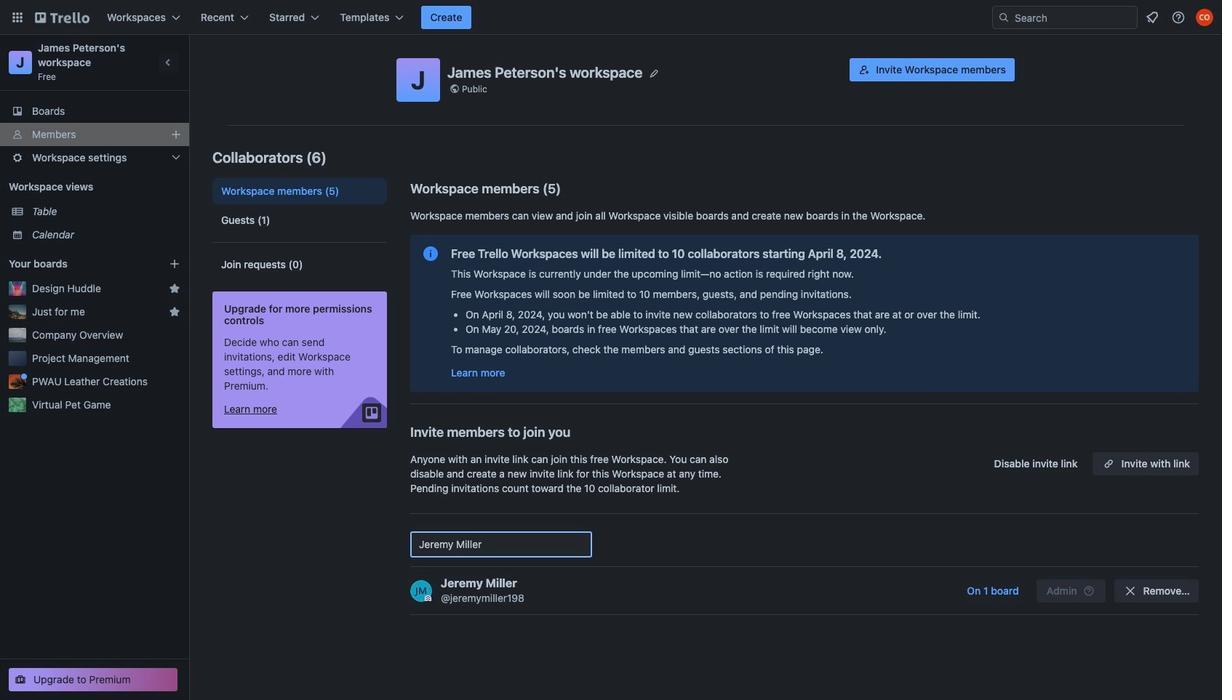 Task type: locate. For each thing, give the bounding box(es) containing it.
primary element
[[0, 0, 1223, 35]]

1 starred icon image from the top
[[169, 283, 180, 295]]

1 vertical spatial starred icon image
[[169, 306, 180, 318]]

starred icon image
[[169, 283, 180, 295], [169, 306, 180, 318]]

back to home image
[[35, 6, 90, 29]]

search image
[[998, 12, 1010, 23]]

add board image
[[169, 258, 180, 270]]

open information menu image
[[1172, 10, 1186, 25]]

your boards with 6 items element
[[9, 255, 147, 273]]

Filter by name text field
[[410, 532, 592, 558]]

0 vertical spatial starred icon image
[[169, 283, 180, 295]]

Search field
[[1010, 7, 1137, 28]]

this member is an admin of this workspace. image
[[425, 596, 432, 602]]



Task type: describe. For each thing, give the bounding box(es) containing it.
christina overa (christinaovera) image
[[1196, 9, 1214, 26]]

workspace navigation collapse icon image
[[159, 52, 179, 73]]

2 starred icon image from the top
[[169, 306, 180, 318]]

0 notifications image
[[1144, 9, 1161, 26]]

jeremy miller (jeremymiller198) image
[[410, 580, 432, 602]]



Task type: vqa. For each thing, say whether or not it's contained in the screenshot.
the topmost 'Starred Icon'
yes



